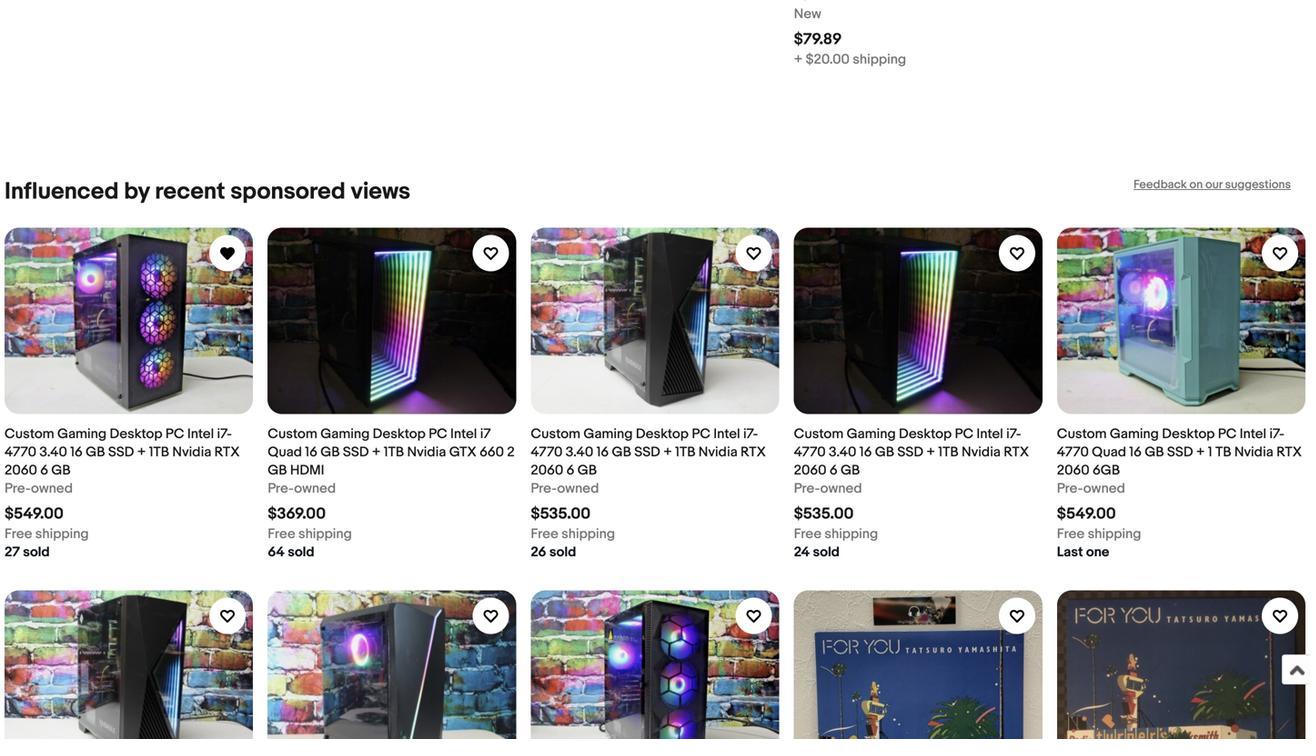 Task type: describe. For each thing, give the bounding box(es) containing it.
custom gaming desktop pc intel i7- 4770 3.40 16 gb ssd + 1tb nvidia rtx 2060 6 gb pre-owned $549.00 free shipping 27 sold
[[5, 426, 240, 561]]

nvidia for custom gaming desktop pc intel i7- 4770 3.40 16 gb ssd + 1tb nvidia rtx 2060 6 gb pre-owned $535.00 free shipping 26 sold
[[699, 444, 738, 461]]

owned for custom gaming desktop pc intel i7- 4770 3.40 16 gb ssd + 1tb nvidia rtx 2060 6 gb pre-owned $535.00 free shipping 26 sold
[[557, 481, 599, 497]]

ssd for custom gaming desktop pc intel i7- 4770 3.40 16 gb ssd + 1tb nvidia rtx 2060 6 gb pre-owned $535.00 free shipping 26 sold
[[634, 444, 660, 461]]

views
[[351, 178, 411, 206]]

$369.00
[[268, 505, 326, 524]]

6 for custom gaming desktop pc intel i7- 4770 3.40 16 gb ssd + 1tb nvidia rtx 2060 6 gb pre-owned $535.00 free shipping 26 sold
[[567, 463, 575, 479]]

$369.00 text field
[[268, 505, 326, 524]]

shipping for custom gaming desktop pc intel i7- 4770 quad 16 gb ssd + 1 tb nvidia rtx 2060 6gb pre-owned $549.00 free shipping last one
[[1088, 526, 1141, 543]]

free for custom gaming desktop pc intel i7- 4770 3.40 16 gb ssd + 1tb nvidia rtx 2060 6 gb pre-owned $549.00 free shipping 27 sold
[[5, 526, 32, 543]]

nvidia inside custom gaming desktop pc intel i7 quad 16 gb ssd + 1tb nvidia gtx 660 2 gb hdmi pre-owned $369.00 free shipping 64 sold
[[407, 444, 446, 461]]

ssd for custom gaming desktop pc intel i7- 4770 3.40 16 gb ssd + 1tb nvidia rtx 2060 6 gb pre-owned $549.00 free shipping 27 sold
[[108, 444, 134, 461]]

pc for custom gaming desktop pc intel i7- 4770 3.40 16 gb ssd + 1tb nvidia rtx 2060 6 gb pre-owned $535.00 free shipping 24 sold
[[955, 426, 974, 443]]

660
[[480, 444, 504, 461]]

desktop for custom gaming desktop pc intel i7 quad 16 gb ssd + 1tb nvidia gtx 660 2 gb hdmi pre-owned $369.00 free shipping 64 sold
[[373, 426, 426, 443]]

+ for custom gaming desktop pc intel i7- 4770 3.40 16 gb ssd + 1tb nvidia rtx 2060 6 gb pre-owned $549.00 free shipping 27 sold
[[137, 444, 146, 461]]

gb inside custom gaming desktop pc intel i7- 4770 quad 16 gb ssd + 1 tb nvidia rtx 2060 6gb pre-owned $549.00 free shipping last one
[[1145, 444, 1164, 461]]

pre- for custom gaming desktop pc intel i7- 4770 3.40 16 gb ssd + 1tb nvidia rtx 2060 6 gb pre-owned $535.00 free shipping 26 sold
[[531, 481, 557, 497]]

$549.00 text field for custom gaming desktop pc intel i7- 4770 quad 16 gb ssd + 1 tb nvidia rtx 2060 6gb pre-owned $549.00 free shipping last one
[[1057, 505, 1116, 524]]

$20.00
[[806, 51, 850, 68]]

16 inside custom gaming desktop pc intel i7 quad 16 gb ssd + 1tb nvidia gtx 660 2 gb hdmi pre-owned $369.00 free shipping 64 sold
[[305, 444, 317, 461]]

3.40 for custom gaming desktop pc intel i7- 4770 3.40 16 gb ssd + 1tb nvidia rtx 2060 6 gb pre-owned $549.00 free shipping 27 sold
[[39, 444, 67, 461]]

64 sold text field
[[268, 544, 315, 562]]

pre- for custom gaming desktop pc intel i7- 4770 3.40 16 gb ssd + 1tb nvidia rtx 2060 6 gb pre-owned $549.00 free shipping 27 sold
[[5, 481, 31, 497]]

feedback
[[1134, 178, 1187, 192]]

i7- for custom gaming desktop pc intel i7- 4770 3.40 16 gb ssd + 1tb nvidia rtx 2060 6 gb pre-owned $535.00 free shipping 24 sold
[[1007, 426, 1021, 443]]

$549.00 for custom gaming desktop pc intel i7- 4770 quad 16 gb ssd + 1 tb nvidia rtx 2060 6gb pre-owned $549.00 free shipping last one
[[1057, 505, 1116, 524]]

16 for custom gaming desktop pc intel i7- 4770 3.40 16 gb ssd + 1tb nvidia rtx 2060 6 gb pre-owned $535.00 free shipping 26 sold
[[597, 444, 609, 461]]

custom gaming desktop pc intel i7 quad 16 gb ssd + 1tb nvidia gtx 660 2 gb hdmi pre-owned $369.00 free shipping 64 sold
[[268, 426, 515, 561]]

6gb
[[1093, 463, 1120, 479]]

3.40 for custom gaming desktop pc intel i7- 4770 3.40 16 gb ssd + 1tb nvidia rtx 2060 6 gb pre-owned $535.00 free shipping 26 sold
[[566, 444, 594, 461]]

rtx for custom gaming desktop pc intel i7- 4770 3.40 16 gb ssd + 1tb nvidia rtx 2060 6 gb pre-owned $549.00 free shipping 27 sold
[[214, 444, 240, 461]]

1tb inside custom gaming desktop pc intel i7 quad 16 gb ssd + 1tb nvidia gtx 660 2 gb hdmi pre-owned $369.00 free shipping 64 sold
[[384, 444, 404, 461]]

intel for custom gaming desktop pc intel i7- 4770 3.40 16 gb ssd + 1tb nvidia rtx 2060 6 gb pre-owned $549.00 free shipping 27 sold
[[187, 426, 214, 443]]

64
[[268, 544, 285, 561]]

$535.00 text field
[[794, 505, 854, 524]]

intel for custom gaming desktop pc intel i7- 4770 3.40 16 gb ssd + 1tb nvidia rtx 2060 6 gb pre-owned $535.00 free shipping 24 sold
[[977, 426, 1003, 443]]

16 for custom gaming desktop pc intel i7- 4770 3.40 16 gb ssd + 1tb nvidia rtx 2060 6 gb pre-owned $549.00 free shipping 27 sold
[[70, 444, 83, 461]]

custom gaming desktop pc intel i7- 4770 quad 16 gb ssd + 1 tb nvidia rtx 2060 6gb pre-owned $549.00 free shipping last one
[[1057, 426, 1302, 561]]

pc for custom gaming desktop pc intel i7 quad 16 gb ssd + 1tb nvidia gtx 660 2 gb hdmi pre-owned $369.00 free shipping 64 sold
[[429, 426, 447, 443]]

pc for custom gaming desktop pc intel i7- 4770 quad 16 gb ssd + 1 tb nvidia rtx 2060 6gb pre-owned $549.00 free shipping last one
[[1218, 426, 1237, 443]]

New text field
[[794, 5, 822, 23]]

custom for custom gaming desktop pc intel i7- 4770 quad 16 gb ssd + 1 tb nvidia rtx 2060 6gb pre-owned $549.00 free shipping last one
[[1057, 426, 1107, 443]]

shipping inside "new $79.89 + $20.00 shipping"
[[853, 51, 906, 68]]

gtx
[[449, 444, 477, 461]]

$549.00 text field for custom gaming desktop pc intel i7- 4770 3.40 16 gb ssd + 1tb nvidia rtx 2060 6 gb pre-owned $549.00 free shipping 27 sold
[[5, 505, 64, 524]]

custom for custom gaming desktop pc intel i7 quad 16 gb ssd + 1tb nvidia gtx 660 2 gb hdmi pre-owned $369.00 free shipping 64 sold
[[268, 426, 317, 443]]

i7- for custom gaming desktop pc intel i7- 4770 quad 16 gb ssd + 1 tb nvidia rtx 2060 6gb pre-owned $549.00 free shipping last one
[[1270, 426, 1285, 443]]

i7- for custom gaming desktop pc intel i7- 4770 3.40 16 gb ssd + 1tb nvidia rtx 2060 6 gb pre-owned $535.00 free shipping 26 sold
[[743, 426, 758, 443]]

i7
[[480, 426, 491, 443]]

free shipping text field for custom gaming desktop pc intel i7- 4770 quad 16 gb ssd + 1 tb nvidia rtx 2060 6gb pre-owned $549.00 free shipping last one
[[1057, 525, 1141, 544]]

sold for custom gaming desktop pc intel i7- 4770 3.40 16 gb ssd + 1tb nvidia rtx 2060 6 gb pre-owned $549.00 free shipping 27 sold
[[23, 544, 50, 561]]

free shipping text field for custom gaming desktop pc intel i7- 4770 3.40 16 gb ssd + 1tb nvidia rtx 2060 6 gb pre-owned $535.00 free shipping 24 sold
[[794, 525, 878, 544]]

free for custom gaming desktop pc intel i7 quad 16 gb ssd + 1tb nvidia gtx 660 2 gb hdmi pre-owned $369.00 free shipping 64 sold
[[268, 526, 295, 543]]

rtx inside custom gaming desktop pc intel i7- 4770 quad 16 gb ssd + 1 tb nvidia rtx 2060 6gb pre-owned $549.00 free shipping last one
[[1277, 444, 1302, 461]]

6 for custom gaming desktop pc intel i7- 4770 3.40 16 gb ssd + 1tb nvidia rtx 2060 6 gb pre-owned $549.00 free shipping 27 sold
[[40, 463, 48, 479]]

intel for custom gaming desktop pc intel i7- 4770 quad 16 gb ssd + 1 tb nvidia rtx 2060 6gb pre-owned $549.00 free shipping last one
[[1240, 426, 1267, 443]]

owned for custom gaming desktop pc intel i7 quad 16 gb ssd + 1tb nvidia gtx 660 2 gb hdmi pre-owned $369.00 free shipping 64 sold
[[294, 481, 336, 497]]

4770 for custom gaming desktop pc intel i7- 4770 3.40 16 gb ssd + 1tb nvidia rtx 2060 6 gb pre-owned $535.00 free shipping 24 sold
[[794, 444, 826, 461]]

intel for custom gaming desktop pc intel i7 quad 16 gb ssd + 1tb nvidia gtx 660 2 gb hdmi pre-owned $369.00 free shipping 64 sold
[[450, 426, 477, 443]]

1tb for custom gaming desktop pc intel i7- 4770 3.40 16 gb ssd + 1tb nvidia rtx 2060 6 gb pre-owned $549.00 free shipping 27 sold
[[149, 444, 169, 461]]

desktop for custom gaming desktop pc intel i7- 4770 3.40 16 gb ssd + 1tb nvidia rtx 2060 6 gb pre-owned $549.00 free shipping 27 sold
[[110, 426, 162, 443]]

nvidia inside custom gaming desktop pc intel i7- 4770 quad 16 gb ssd + 1 tb nvidia rtx 2060 6gb pre-owned $549.00 free shipping last one
[[1235, 444, 1274, 461]]

owned for custom gaming desktop pc intel i7- 4770 quad 16 gb ssd + 1 tb nvidia rtx 2060 6gb pre-owned $549.00 free shipping last one
[[1084, 481, 1125, 497]]

owned for custom gaming desktop pc intel i7- 4770 3.40 16 gb ssd + 1tb nvidia rtx 2060 6 gb pre-owned $549.00 free shipping 27 sold
[[31, 481, 73, 497]]

26
[[531, 544, 547, 561]]

free for custom gaming desktop pc intel i7- 4770 3.40 16 gb ssd + 1tb nvidia rtx 2060 6 gb pre-owned $535.00 free shipping 26 sold
[[531, 526, 559, 543]]

feedback on our suggestions
[[1134, 178, 1291, 192]]

new $79.89 + $20.00 shipping
[[794, 6, 906, 68]]

gaming for custom gaming desktop pc intel i7- 4770 quad 16 gb ssd + 1 tb nvidia rtx 2060 6gb pre-owned $549.00 free shipping last one
[[1110, 426, 1159, 443]]

+ for custom gaming desktop pc intel i7- 4770 quad 16 gb ssd + 1 tb nvidia rtx 2060 6gb pre-owned $549.00 free shipping last one
[[1196, 444, 1205, 461]]

4770 for custom gaming desktop pc intel i7- 4770 3.40 16 gb ssd + 1tb nvidia rtx 2060 6 gb pre-owned $535.00 free shipping 26 sold
[[531, 444, 563, 461]]

1
[[1208, 444, 1213, 461]]

shipping for custom gaming desktop pc intel i7- 4770 3.40 16 gb ssd + 1tb nvidia rtx 2060 6 gb pre-owned $535.00 free shipping 24 sold
[[825, 526, 878, 543]]

ssd inside custom gaming desktop pc intel i7 quad 16 gb ssd + 1tb nvidia gtx 660 2 gb hdmi pre-owned $369.00 free shipping 64 sold
[[343, 444, 369, 461]]

$79.89
[[794, 30, 842, 49]]

$535.00 for custom gaming desktop pc intel i7- 4770 3.40 16 gb ssd + 1tb nvidia rtx 2060 6 gb pre-owned $535.00 free shipping 26 sold
[[531, 505, 591, 524]]

+ inside "new $79.89 + $20.00 shipping"
[[794, 51, 803, 68]]

2060 for custom gaming desktop pc intel i7- 4770 3.40 16 gb ssd + 1tb nvidia rtx 2060 6 gb pre-owned $535.00 free shipping 26 sold
[[531, 463, 564, 479]]

$535.00 for custom gaming desktop pc intel i7- 4770 3.40 16 gb ssd + 1tb nvidia rtx 2060 6 gb pre-owned $535.00 free shipping 24 sold
[[794, 505, 854, 524]]

hdmi
[[290, 463, 324, 479]]

suggestions
[[1225, 178, 1291, 192]]

our
[[1206, 178, 1223, 192]]

i7- for custom gaming desktop pc intel i7- 4770 3.40 16 gb ssd + 1tb nvidia rtx 2060 6 gb pre-owned $549.00 free shipping 27 sold
[[217, 426, 232, 443]]

1tb for custom gaming desktop pc intel i7- 4770 3.40 16 gb ssd + 1tb nvidia rtx 2060 6 gb pre-owned $535.00 free shipping 26 sold
[[675, 444, 696, 461]]

custom gaming desktop pc intel i7- 4770 3.40 16 gb ssd + 1tb nvidia rtx 2060 6 gb pre-owned $535.00 free shipping 26 sold
[[531, 426, 766, 561]]

custom for custom gaming desktop pc intel i7- 4770 3.40 16 gb ssd + 1tb nvidia rtx 2060 6 gb pre-owned $549.00 free shipping 27 sold
[[5, 426, 54, 443]]

one
[[1086, 544, 1110, 561]]



Task type: vqa. For each thing, say whether or not it's contained in the screenshot.
3.40 inside custom gaming desktop pc intel i7- 4770 3.40 16 gb ssd + 1tb nvidia rtx 2060 6 gb pre-owned $549.00 free shipping 27 sold
yes



Task type: locate. For each thing, give the bounding box(es) containing it.
6 inside custom gaming desktop pc intel i7- 4770 3.40 16 gb ssd + 1tb nvidia rtx 2060 6 gb pre-owned $535.00 free shipping 24 sold
[[830, 463, 838, 479]]

1 1tb from the left
[[149, 444, 169, 461]]

pre-owned text field for custom gaming desktop pc intel i7- 4770 3.40 16 gb ssd + 1tb nvidia rtx 2060 6 gb pre-owned $535.00 free shipping 24 sold
[[794, 480, 862, 498]]

2 3.40 from the left
[[566, 444, 594, 461]]

nvidia for custom gaming desktop pc intel i7- 4770 3.40 16 gb ssd + 1tb nvidia rtx 2060 6 gb pre-owned $535.00 free shipping 24 sold
[[962, 444, 1001, 461]]

pc inside custom gaming desktop pc intel i7- 4770 quad 16 gb ssd + 1 tb nvidia rtx 2060 6gb pre-owned $549.00 free shipping last one
[[1218, 426, 1237, 443]]

pre- inside "custom gaming desktop pc intel i7- 4770 3.40 16 gb ssd + 1tb nvidia rtx 2060 6 gb pre-owned $535.00 free shipping 26 sold"
[[531, 481, 557, 497]]

5 16 from the left
[[1129, 444, 1142, 461]]

1 horizontal spatial $549.00
[[1057, 505, 1116, 524]]

pre- inside custom gaming desktop pc intel i7 quad 16 gb ssd + 1tb nvidia gtx 660 2 gb hdmi pre-owned $369.00 free shipping 64 sold
[[268, 481, 294, 497]]

16 for custom gaming desktop pc intel i7- 4770 3.40 16 gb ssd + 1tb nvidia rtx 2060 6 gb pre-owned $535.00 free shipping 24 sold
[[860, 444, 872, 461]]

1 4770 from the left
[[5, 444, 36, 461]]

1 ssd from the left
[[108, 444, 134, 461]]

2060 inside custom gaming desktop pc intel i7- 4770 quad 16 gb ssd + 1 tb nvidia rtx 2060 6gb pre-owned $549.00 free shipping last one
[[1057, 463, 1090, 479]]

2 16 from the left
[[597, 444, 609, 461]]

16 inside custom gaming desktop pc intel i7- 4770 quad 16 gb ssd + 1 tb nvidia rtx 2060 6gb pre-owned $549.00 free shipping last one
[[1129, 444, 1142, 461]]

nvidia for custom gaming desktop pc intel i7- 4770 3.40 16 gb ssd + 1tb nvidia rtx 2060 6 gb pre-owned $549.00 free shipping 27 sold
[[172, 444, 211, 461]]

1tb inside custom gaming desktop pc intel i7- 4770 3.40 16 gb ssd + 1tb nvidia rtx 2060 6 gb pre-owned $535.00 free shipping 24 sold
[[938, 444, 959, 461]]

4 gaming from the left
[[847, 426, 896, 443]]

0 horizontal spatial 6
[[40, 463, 48, 479]]

2060 for custom gaming desktop pc intel i7- 4770 3.40 16 gb ssd + 1tb nvidia rtx 2060 6 gb pre-owned $549.00 free shipping 27 sold
[[5, 463, 37, 479]]

pc
[[166, 426, 184, 443], [692, 426, 711, 443], [429, 426, 447, 443], [955, 426, 974, 443], [1218, 426, 1237, 443]]

2 $535.00 from the left
[[794, 505, 854, 524]]

group
[[5, 228, 1306, 740]]

3 gaming from the left
[[320, 426, 370, 443]]

0 horizontal spatial free shipping text field
[[5, 525, 89, 544]]

2 intel from the left
[[714, 426, 740, 443]]

3 rtx from the left
[[1004, 444, 1029, 461]]

5 intel from the left
[[1240, 426, 1267, 443]]

shipping for custom gaming desktop pc intel i7- 4770 3.40 16 gb ssd + 1tb nvidia rtx 2060 6 gb pre-owned $549.00 free shipping 27 sold
[[35, 526, 89, 543]]

0 horizontal spatial quad
[[268, 444, 302, 461]]

sold for custom gaming desktop pc intel i7- 4770 3.40 16 gb ssd + 1tb nvidia rtx 2060 6 gb pre-owned $535.00 free shipping 26 sold
[[550, 544, 576, 561]]

i7- inside custom gaming desktop pc intel i7- 4770 3.40 16 gb ssd + 1tb nvidia rtx 2060 6 gb pre-owned $549.00 free shipping 27 sold
[[217, 426, 232, 443]]

pre- for custom gaming desktop pc intel i7- 4770 quad 16 gb ssd + 1 tb nvidia rtx 2060 6gb pre-owned $549.00 free shipping last one
[[1057, 481, 1084, 497]]

3 pre- from the left
[[268, 481, 294, 497]]

intel inside "custom gaming desktop pc intel i7- 4770 3.40 16 gb ssd + 1tb nvidia rtx 2060 6 gb pre-owned $535.00 free shipping 26 sold"
[[714, 426, 740, 443]]

sold right '26'
[[550, 544, 576, 561]]

owned up 27 sold text box
[[31, 481, 73, 497]]

gaming
[[57, 426, 107, 443], [584, 426, 633, 443], [320, 426, 370, 443], [847, 426, 896, 443], [1110, 426, 1159, 443]]

5 desktop from the left
[[1162, 426, 1215, 443]]

4 sold from the left
[[813, 544, 840, 561]]

shipping
[[853, 51, 906, 68], [35, 526, 89, 543], [562, 526, 615, 543], [298, 526, 352, 543], [825, 526, 878, 543], [1088, 526, 1141, 543]]

desktop inside custom gaming desktop pc intel i7 quad 16 gb ssd + 1tb nvidia gtx 660 2 gb hdmi pre-owned $369.00 free shipping 64 sold
[[373, 426, 426, 443]]

2 4770 from the left
[[531, 444, 563, 461]]

shipping up 27 sold text box
[[35, 526, 89, 543]]

ssd inside custom gaming desktop pc intel i7- 4770 3.40 16 gb ssd + 1tb nvidia rtx 2060 6 gb pre-owned $549.00 free shipping 27 sold
[[108, 444, 134, 461]]

sold right 64
[[288, 544, 315, 561]]

0 horizontal spatial $549.00 text field
[[5, 505, 64, 524]]

$549.00 inside custom gaming desktop pc intel i7- 4770 3.40 16 gb ssd + 1tb nvidia rtx 2060 6 gb pre-owned $549.00 free shipping 27 sold
[[5, 505, 64, 524]]

4 pc from the left
[[955, 426, 974, 443]]

16
[[70, 444, 83, 461], [597, 444, 609, 461], [305, 444, 317, 461], [860, 444, 872, 461], [1129, 444, 1142, 461]]

custom for custom gaming desktop pc intel i7- 4770 3.40 16 gb ssd + 1tb nvidia rtx 2060 6 gb pre-owned $535.00 free shipping 24 sold
[[794, 426, 844, 443]]

6 inside "custom gaming desktop pc intel i7- 4770 3.40 16 gb ssd + 1tb nvidia rtx 2060 6 gb pre-owned $535.00 free shipping 26 sold"
[[567, 463, 575, 479]]

gaming for custom gaming desktop pc intel i7 quad 16 gb ssd + 1tb nvidia gtx 660 2 gb hdmi pre-owned $369.00 free shipping 64 sold
[[320, 426, 370, 443]]

0 horizontal spatial pre-owned text field
[[531, 480, 599, 498]]

2 nvidia from the left
[[699, 444, 738, 461]]

pre-owned text field up $535.00 text field
[[794, 480, 862, 498]]

$549.00 text field
[[5, 505, 64, 524], [1057, 505, 1116, 524]]

3 pre-owned text field from the left
[[1057, 480, 1125, 498]]

4 intel from the left
[[977, 426, 1003, 443]]

$549.00 up "last one" text field
[[1057, 505, 1116, 524]]

i7- inside custom gaming desktop pc intel i7- 4770 3.40 16 gb ssd + 1tb nvidia rtx 2060 6 gb pre-owned $535.00 free shipping 24 sold
[[1007, 426, 1021, 443]]

5 ssd from the left
[[1167, 444, 1193, 461]]

1 pc from the left
[[166, 426, 184, 443]]

ssd inside custom gaming desktop pc intel i7- 4770 quad 16 gb ssd + 1 tb nvidia rtx 2060 6gb pre-owned $549.00 free shipping last one
[[1167, 444, 1193, 461]]

5 pc from the left
[[1218, 426, 1237, 443]]

3 sold from the left
[[288, 544, 315, 561]]

pre- up 'last'
[[1057, 481, 1084, 497]]

1 quad from the left
[[268, 444, 302, 461]]

pc inside "custom gaming desktop pc intel i7- 4770 3.40 16 gb ssd + 1tb nvidia rtx 2060 6 gb pre-owned $535.00 free shipping 26 sold"
[[692, 426, 711, 443]]

+ inside "custom gaming desktop pc intel i7- 4770 3.40 16 gb ssd + 1tb nvidia rtx 2060 6 gb pre-owned $535.00 free shipping 26 sold"
[[663, 444, 672, 461]]

5 pre- from the left
[[1057, 481, 1084, 497]]

quad inside custom gaming desktop pc intel i7- 4770 quad 16 gb ssd + 1 tb nvidia rtx 2060 6gb pre-owned $549.00 free shipping last one
[[1092, 444, 1126, 461]]

shipping inside custom gaming desktop pc intel i7- 4770 3.40 16 gb ssd + 1tb nvidia rtx 2060 6 gb pre-owned $535.00 free shipping 24 sold
[[825, 526, 878, 543]]

4 ssd from the left
[[898, 444, 924, 461]]

pre-owned text field down hdmi
[[268, 480, 336, 498]]

$549.00 text field up "last one" text field
[[1057, 505, 1116, 524]]

1 2060 from the left
[[5, 463, 37, 479]]

2 $549.00 from the left
[[1057, 505, 1116, 524]]

1 pre-owned text field from the left
[[5, 480, 73, 498]]

tb
[[1216, 444, 1232, 461]]

3 16 from the left
[[305, 444, 317, 461]]

gaming inside custom gaming desktop pc intel i7 quad 16 gb ssd + 1tb nvidia gtx 660 2 gb hdmi pre-owned $369.00 free shipping 64 sold
[[320, 426, 370, 443]]

1tb inside custom gaming desktop pc intel i7- 4770 3.40 16 gb ssd + 1tb nvidia rtx 2060 6 gb pre-owned $549.00 free shipping 27 sold
[[149, 444, 169, 461]]

free shipping text field for custom gaming desktop pc intel i7- 4770 3.40 16 gb ssd + 1tb nvidia rtx 2060 6 gb pre-owned $549.00 free shipping 27 sold
[[5, 525, 89, 544]]

1 custom from the left
[[5, 426, 54, 443]]

1 free shipping text field from the left
[[531, 525, 615, 544]]

free inside custom gaming desktop pc intel i7- 4770 quad 16 gb ssd + 1 tb nvidia rtx 2060 6gb pre-owned $549.00 free shipping last one
[[1057, 526, 1085, 543]]

4 free from the left
[[794, 526, 822, 543]]

intel inside custom gaming desktop pc intel i7- 4770 3.40 16 gb ssd + 1tb nvidia rtx 2060 6 gb pre-owned $549.00 free shipping 27 sold
[[187, 426, 214, 443]]

2 free shipping text field from the left
[[268, 525, 352, 544]]

intel
[[187, 426, 214, 443], [714, 426, 740, 443], [450, 426, 477, 443], [977, 426, 1003, 443], [1240, 426, 1267, 443]]

2 rtx from the left
[[741, 444, 766, 461]]

owned inside custom gaming desktop pc intel i7- 4770 3.40 16 gb ssd + 1tb nvidia rtx 2060 6 gb pre-owned $549.00 free shipping 27 sold
[[31, 481, 73, 497]]

gaming inside custom gaming desktop pc intel i7- 4770 3.40 16 gb ssd + 1tb nvidia rtx 2060 6 gb pre-owned $549.00 free shipping 27 sold
[[57, 426, 107, 443]]

1 rtx from the left
[[214, 444, 240, 461]]

owned down hdmi
[[294, 481, 336, 497]]

sponsored
[[230, 178, 346, 206]]

shipping down $369.00
[[298, 526, 352, 543]]

free shipping text field down $369.00 text field
[[268, 525, 352, 544]]

+ inside custom gaming desktop pc intel i7- 4770 quad 16 gb ssd + 1 tb nvidia rtx 2060 6gb pre-owned $549.00 free shipping last one
[[1196, 444, 1205, 461]]

1 $549.00 text field from the left
[[5, 505, 64, 524]]

+ inside custom gaming desktop pc intel i7- 4770 3.40 16 gb ssd + 1tb nvidia rtx 2060 6 gb pre-owned $549.00 free shipping 27 sold
[[137, 444, 146, 461]]

ssd for custom gaming desktop pc intel i7- 4770 quad 16 gb ssd + 1 tb nvidia rtx 2060 6gb pre-owned $549.00 free shipping last one
[[1167, 444, 1193, 461]]

free for custom gaming desktop pc intel i7- 4770 3.40 16 gb ssd + 1tb nvidia rtx 2060 6 gb pre-owned $535.00 free shipping 24 sold
[[794, 526, 822, 543]]

4770 for custom gaming desktop pc intel i7- 4770 3.40 16 gb ssd + 1tb nvidia rtx 2060 6 gb pre-owned $549.00 free shipping 27 sold
[[5, 444, 36, 461]]

1 $535.00 from the left
[[531, 505, 591, 524]]

2
[[507, 444, 515, 461]]

3 desktop from the left
[[373, 426, 426, 443]]

last
[[1057, 544, 1083, 561]]

free inside custom gaming desktop pc intel i7 quad 16 gb ssd + 1tb nvidia gtx 660 2 gb hdmi pre-owned $369.00 free shipping 64 sold
[[268, 526, 295, 543]]

5 custom from the left
[[1057, 426, 1107, 443]]

influenced
[[5, 178, 119, 206]]

+ $20.00 shipping text field
[[794, 50, 906, 69]]

pre-owned text field for custom gaming desktop pc intel i7- 4770 3.40 16 gb ssd + 1tb nvidia rtx 2060 6 gb pre-owned $535.00 free shipping 26 sold
[[531, 480, 599, 498]]

2 ssd from the left
[[634, 444, 660, 461]]

owned up $535.00 text field
[[820, 481, 862, 497]]

3 nvidia from the left
[[407, 444, 446, 461]]

rtx inside custom gaming desktop pc intel i7- 4770 3.40 16 gb ssd + 1tb nvidia rtx 2060 6 gb pre-owned $535.00 free shipping 24 sold
[[1004, 444, 1029, 461]]

pre- for custom gaming desktop pc intel i7 quad 16 gb ssd + 1tb nvidia gtx 660 2 gb hdmi pre-owned $369.00 free shipping 64 sold
[[268, 481, 294, 497]]

rtx for custom gaming desktop pc intel i7- 4770 3.40 16 gb ssd + 1tb nvidia rtx 2060 6 gb pre-owned $535.00 free shipping 24 sold
[[1004, 444, 1029, 461]]

pre-owned text field for custom gaming desktop pc intel i7 quad 16 gb ssd + 1tb nvidia gtx 660 2 gb hdmi pre-owned $369.00 free shipping 64 sold
[[268, 480, 336, 498]]

16 inside custom gaming desktop pc intel i7- 4770 3.40 16 gb ssd + 1tb nvidia rtx 2060 6 gb pre-owned $549.00 free shipping 27 sold
[[70, 444, 83, 461]]

desktop inside "custom gaming desktop pc intel i7- 4770 3.40 16 gb ssd + 1tb nvidia rtx 2060 6 gb pre-owned $535.00 free shipping 26 sold"
[[636, 426, 689, 443]]

24
[[794, 544, 810, 561]]

3 3.40 from the left
[[829, 444, 857, 461]]

27
[[5, 544, 20, 561]]

3.40 inside "custom gaming desktop pc intel i7- 4770 3.40 16 gb ssd + 1tb nvidia rtx 2060 6 gb pre-owned $535.00 free shipping 26 sold"
[[566, 444, 594, 461]]

nvidia inside custom gaming desktop pc intel i7- 4770 3.40 16 gb ssd + 1tb nvidia rtx 2060 6 gb pre-owned $549.00 free shipping 27 sold
[[172, 444, 211, 461]]

owned inside custom gaming desktop pc intel i7- 4770 quad 16 gb ssd + 1 tb nvidia rtx 2060 6gb pre-owned $549.00 free shipping last one
[[1084, 481, 1125, 497]]

2 free shipping text field from the left
[[794, 525, 878, 544]]

3 owned from the left
[[294, 481, 336, 497]]

2060
[[5, 463, 37, 479], [531, 463, 564, 479], [794, 463, 827, 479], [1057, 463, 1090, 479]]

+ for custom gaming desktop pc intel i7- 4770 3.40 16 gb ssd + 1tb nvidia rtx 2060 6 gb pre-owned $535.00 free shipping 24 sold
[[927, 444, 935, 461]]

desktop inside custom gaming desktop pc intel i7- 4770 3.40 16 gb ssd + 1tb nvidia rtx 2060 6 gb pre-owned $549.00 free shipping 27 sold
[[110, 426, 162, 443]]

quad
[[268, 444, 302, 461], [1092, 444, 1126, 461]]

shipping inside custom gaming desktop pc intel i7 quad 16 gb ssd + 1tb nvidia gtx 660 2 gb hdmi pre-owned $369.00 free shipping 64 sold
[[298, 526, 352, 543]]

6
[[40, 463, 48, 479], [567, 463, 575, 479], [830, 463, 838, 479]]

pre-
[[5, 481, 31, 497], [531, 481, 557, 497], [268, 481, 294, 497], [794, 481, 820, 497], [1057, 481, 1084, 497]]

ssd
[[108, 444, 134, 461], [634, 444, 660, 461], [343, 444, 369, 461], [898, 444, 924, 461], [1167, 444, 1193, 461]]

4 custom from the left
[[794, 426, 844, 443]]

$549.00 inside custom gaming desktop pc intel i7- 4770 quad 16 gb ssd + 1 tb nvidia rtx 2060 6gb pre-owned $549.00 free shipping last one
[[1057, 505, 1116, 524]]

pc inside custom gaming desktop pc intel i7- 4770 3.40 16 gb ssd + 1tb nvidia rtx 2060 6 gb pre-owned $549.00 free shipping 27 sold
[[166, 426, 184, 443]]

1tb for custom gaming desktop pc intel i7- 4770 3.40 16 gb ssd + 1tb nvidia rtx 2060 6 gb pre-owned $535.00 free shipping 24 sold
[[938, 444, 959, 461]]

sold inside "custom gaming desktop pc intel i7- 4770 3.40 16 gb ssd + 1tb nvidia rtx 2060 6 gb pre-owned $535.00 free shipping 26 sold"
[[550, 544, 576, 561]]

custom gaming desktop pc intel i7- 4770 3.40 16 gb ssd + 1tb nvidia rtx 2060 6 gb pre-owned $535.00 free shipping 24 sold
[[794, 426, 1029, 561]]

3 free shipping text field from the left
[[1057, 525, 1141, 544]]

free shipping text field down $535.00 text box
[[531, 525, 615, 544]]

4 16 from the left
[[860, 444, 872, 461]]

Pre-owned text field
[[531, 480, 599, 498], [794, 480, 862, 498]]

6 up $535.00 text box
[[567, 463, 575, 479]]

shipping inside custom gaming desktop pc intel i7- 4770 3.40 16 gb ssd + 1tb nvidia rtx 2060 6 gb pre-owned $549.00 free shipping 27 sold
[[35, 526, 89, 543]]

3 6 from the left
[[830, 463, 838, 479]]

free up 27
[[5, 526, 32, 543]]

1 horizontal spatial pre-owned text field
[[268, 480, 336, 498]]

2 1tb from the left
[[675, 444, 696, 461]]

1 desktop from the left
[[110, 426, 162, 443]]

2 pre-owned text field from the left
[[268, 480, 336, 498]]

1 16 from the left
[[70, 444, 83, 461]]

gaming inside "custom gaming desktop pc intel i7- 4770 3.40 16 gb ssd + 1tb nvidia rtx 2060 6 gb pre-owned $535.00 free shipping 26 sold"
[[584, 426, 633, 443]]

$549.00 up 27 sold text box
[[5, 505, 64, 524]]

3.40 for custom gaming desktop pc intel i7- 4770 3.40 16 gb ssd + 1tb nvidia rtx 2060 6 gb pre-owned $535.00 free shipping 24 sold
[[829, 444, 857, 461]]

2060 inside custom gaming desktop pc intel i7- 4770 3.40 16 gb ssd + 1tb nvidia rtx 2060 6 gb pre-owned $535.00 free shipping 24 sold
[[794, 463, 827, 479]]

1 owned from the left
[[31, 481, 73, 497]]

custom inside custom gaming desktop pc intel i7- 4770 3.40 16 gb ssd + 1tb nvidia rtx 2060 6 gb pre-owned $535.00 free shipping 24 sold
[[794, 426, 844, 443]]

+ inside custom gaming desktop pc intel i7- 4770 3.40 16 gb ssd + 1tb nvidia rtx 2060 6 gb pre-owned $535.00 free shipping 24 sold
[[927, 444, 935, 461]]

1 gaming from the left
[[57, 426, 107, 443]]

sold inside custom gaming desktop pc intel i7 quad 16 gb ssd + 1tb nvidia gtx 660 2 gb hdmi pre-owned $369.00 free shipping 64 sold
[[288, 544, 315, 561]]

shipping right $20.00
[[853, 51, 906, 68]]

2060 left 6gb at the right of page
[[1057, 463, 1090, 479]]

4 rtx from the left
[[1277, 444, 1302, 461]]

2060 for custom gaming desktop pc intel i7- 4770 3.40 16 gb ssd + 1tb nvidia rtx 2060 6 gb pre-owned $535.00 free shipping 24 sold
[[794, 463, 827, 479]]

1 6 from the left
[[40, 463, 48, 479]]

4770
[[5, 444, 36, 461], [531, 444, 563, 461], [794, 444, 826, 461], [1057, 444, 1089, 461]]

3.40 inside custom gaming desktop pc intel i7- 4770 3.40 16 gb ssd + 1tb nvidia rtx 2060 6 gb pre-owned $535.00 free shipping 24 sold
[[829, 444, 857, 461]]

$535.00 up 24 sold text box
[[794, 505, 854, 524]]

+ for custom gaming desktop pc intel i7- 4770 3.40 16 gb ssd + 1tb nvidia rtx 2060 6 gb pre-owned $535.00 free shipping 26 sold
[[663, 444, 672, 461]]

Pre-owned text field
[[5, 480, 73, 498], [268, 480, 336, 498], [1057, 480, 1125, 498]]

2 free from the left
[[531, 526, 559, 543]]

free inside "custom gaming desktop pc intel i7- 4770 3.40 16 gb ssd + 1tb nvidia rtx 2060 6 gb pre-owned $535.00 free shipping 26 sold"
[[531, 526, 559, 543]]

3.40
[[39, 444, 67, 461], [566, 444, 594, 461], [829, 444, 857, 461]]

$79.89 text field
[[794, 30, 842, 49]]

shipping up one
[[1088, 526, 1141, 543]]

6 up 27 sold text box
[[40, 463, 48, 479]]

1 sold from the left
[[23, 544, 50, 561]]

3 ssd from the left
[[343, 444, 369, 461]]

2 sold from the left
[[550, 544, 576, 561]]

1 horizontal spatial 3.40
[[566, 444, 594, 461]]

1 free shipping text field from the left
[[5, 525, 89, 544]]

influenced by recent sponsored views
[[5, 178, 411, 206]]

4 desktop from the left
[[899, 426, 952, 443]]

pc for custom gaming desktop pc intel i7- 4770 3.40 16 gb ssd + 1tb nvidia rtx 2060 6 gb pre-owned $549.00 free shipping 27 sold
[[166, 426, 184, 443]]

2 6 from the left
[[567, 463, 575, 479]]

free up 'last'
[[1057, 526, 1085, 543]]

sold for custom gaming desktop pc intel i7 quad 16 gb ssd + 1tb nvidia gtx 660 2 gb hdmi pre-owned $369.00 free shipping 64 sold
[[288, 544, 315, 561]]

sold
[[23, 544, 50, 561], [550, 544, 576, 561], [288, 544, 315, 561], [813, 544, 840, 561]]

pre- inside custom gaming desktop pc intel i7- 4770 3.40 16 gb ssd + 1tb nvidia rtx 2060 6 gb pre-owned $535.00 free shipping 24 sold
[[794, 481, 820, 497]]

pre- for custom gaming desktop pc intel i7- 4770 3.40 16 gb ssd + 1tb nvidia rtx 2060 6 gb pre-owned $535.00 free shipping 24 sold
[[794, 481, 820, 497]]

2 horizontal spatial 3.40
[[829, 444, 857, 461]]

1 $549.00 from the left
[[5, 505, 64, 524]]

pre-owned text field down 6gb at the right of page
[[1057, 480, 1125, 498]]

0 horizontal spatial $535.00
[[531, 505, 591, 524]]

3 1tb from the left
[[384, 444, 404, 461]]

+
[[794, 51, 803, 68], [137, 444, 146, 461], [663, 444, 672, 461], [372, 444, 381, 461], [927, 444, 935, 461], [1196, 444, 1205, 461]]

pc inside custom gaming desktop pc intel i7- 4770 3.40 16 gb ssd + 1tb nvidia rtx 2060 6 gb pre-owned $535.00 free shipping 24 sold
[[955, 426, 974, 443]]

2060 up $535.00 text field
[[794, 463, 827, 479]]

4770 inside custom gaming desktop pc intel i7- 4770 3.40 16 gb ssd + 1tb nvidia rtx 2060 6 gb pre-owned $535.00 free shipping 24 sold
[[794, 444, 826, 461]]

free
[[5, 526, 32, 543], [531, 526, 559, 543], [268, 526, 295, 543], [794, 526, 822, 543], [1057, 526, 1085, 543]]

6 inside custom gaming desktop pc intel i7- 4770 3.40 16 gb ssd + 1tb nvidia rtx 2060 6 gb pre-owned $549.00 free shipping 27 sold
[[40, 463, 48, 479]]

custom inside "custom gaming desktop pc intel i7- 4770 3.40 16 gb ssd + 1tb nvidia rtx 2060 6 gb pre-owned $535.00 free shipping 26 sold"
[[531, 426, 581, 443]]

2 desktop from the left
[[636, 426, 689, 443]]

nvidia inside custom gaming desktop pc intel i7- 4770 3.40 16 gb ssd + 1tb nvidia rtx 2060 6 gb pre-owned $535.00 free shipping 24 sold
[[962, 444, 1001, 461]]

owned down 6gb at the right of page
[[1084, 481, 1125, 497]]

rtx for custom gaming desktop pc intel i7- 4770 3.40 16 gb ssd + 1tb nvidia rtx 2060 6 gb pre-owned $535.00 free shipping 26 sold
[[741, 444, 766, 461]]

pre- up $369.00
[[268, 481, 294, 497]]

pre- inside custom gaming desktop pc intel i7- 4770 3.40 16 gb ssd + 1tb nvidia rtx 2060 6 gb pre-owned $549.00 free shipping 27 sold
[[5, 481, 31, 497]]

2060 up $535.00 text box
[[531, 463, 564, 479]]

$549.00 for custom gaming desktop pc intel i7- 4770 3.40 16 gb ssd + 1tb nvidia rtx 2060 6 gb pre-owned $549.00 free shipping 27 sold
[[5, 505, 64, 524]]

free inside custom gaming desktop pc intel i7- 4770 3.40 16 gb ssd + 1tb nvidia rtx 2060 6 gb pre-owned $549.00 free shipping 27 sold
[[5, 526, 32, 543]]

i7-
[[217, 426, 232, 443], [743, 426, 758, 443], [1007, 426, 1021, 443], [1270, 426, 1285, 443]]

free shipping text field up 27
[[5, 525, 89, 544]]

0 horizontal spatial free shipping text field
[[531, 525, 615, 544]]

custom inside custom gaming desktop pc intel i7- 4770 quad 16 gb ssd + 1 tb nvidia rtx 2060 6gb pre-owned $549.00 free shipping last one
[[1057, 426, 1107, 443]]

intel inside custom gaming desktop pc intel i7 quad 16 gb ssd + 1tb nvidia gtx 660 2 gb hdmi pre-owned $369.00 free shipping 64 sold
[[450, 426, 477, 443]]

1 horizontal spatial pre-owned text field
[[794, 480, 862, 498]]

4770 inside custom gaming desktop pc intel i7- 4770 quad 16 gb ssd + 1 tb nvidia rtx 2060 6gb pre-owned $549.00 free shipping last one
[[1057, 444, 1089, 461]]

1 horizontal spatial $535.00
[[794, 505, 854, 524]]

i7- inside custom gaming desktop pc intel i7- 4770 quad 16 gb ssd + 1 tb nvidia rtx 2060 6gb pre-owned $549.00 free shipping last one
[[1270, 426, 1285, 443]]

free shipping text field down $535.00 text field
[[794, 525, 878, 544]]

nvidia
[[172, 444, 211, 461], [699, 444, 738, 461], [407, 444, 446, 461], [962, 444, 1001, 461], [1235, 444, 1274, 461]]

3 pc from the left
[[429, 426, 447, 443]]

1 horizontal spatial free shipping text field
[[268, 525, 352, 544]]

4 owned from the left
[[820, 481, 862, 497]]

5 free from the left
[[1057, 526, 1085, 543]]

Free shipping text field
[[531, 525, 615, 544], [794, 525, 878, 544]]

16 inside "custom gaming desktop pc intel i7- 4770 3.40 16 gb ssd + 1tb nvidia rtx 2060 6 gb pre-owned $535.00 free shipping 26 sold"
[[597, 444, 609, 461]]

24 sold text field
[[794, 544, 840, 562]]

rtx
[[214, 444, 240, 461], [741, 444, 766, 461], [1004, 444, 1029, 461], [1277, 444, 1302, 461]]

rtx inside "custom gaming desktop pc intel i7- 4770 3.40 16 gb ssd + 1tb nvidia rtx 2060 6 gb pre-owned $535.00 free shipping 26 sold"
[[741, 444, 766, 461]]

shipping down $535.00 text field
[[825, 526, 878, 543]]

$549.00 text field up 27 sold text box
[[5, 505, 64, 524]]

desktop for custom gaming desktop pc intel i7- 4770 3.40 16 gb ssd + 1tb nvidia rtx 2060 6 gb pre-owned $535.00 free shipping 26 sold
[[636, 426, 689, 443]]

16 for custom gaming desktop pc intel i7- 4770 quad 16 gb ssd + 1 tb nvidia rtx 2060 6gb pre-owned $549.00 free shipping last one
[[1129, 444, 1142, 461]]

+ inside custom gaming desktop pc intel i7 quad 16 gb ssd + 1tb nvidia gtx 660 2 gb hdmi pre-owned $369.00 free shipping 64 sold
[[372, 444, 381, 461]]

owned
[[31, 481, 73, 497], [557, 481, 599, 497], [294, 481, 336, 497], [820, 481, 862, 497], [1084, 481, 1125, 497]]

0 horizontal spatial $549.00
[[5, 505, 64, 524]]

$535.00
[[531, 505, 591, 524], [794, 505, 854, 524]]

2060 inside "custom gaming desktop pc intel i7- 4770 3.40 16 gb ssd + 1tb nvidia rtx 2060 6 gb pre-owned $535.00 free shipping 26 sold"
[[531, 463, 564, 479]]

intel inside custom gaming desktop pc intel i7- 4770 3.40 16 gb ssd + 1tb nvidia rtx 2060 6 gb pre-owned $535.00 free shipping 24 sold
[[977, 426, 1003, 443]]

shipping inside "custom gaming desktop pc intel i7- 4770 3.40 16 gb ssd + 1tb nvidia rtx 2060 6 gb pre-owned $535.00 free shipping 26 sold"
[[562, 526, 615, 543]]

3.40 inside custom gaming desktop pc intel i7- 4770 3.40 16 gb ssd + 1tb nvidia rtx 2060 6 gb pre-owned $549.00 free shipping 27 sold
[[39, 444, 67, 461]]

group containing $549.00
[[5, 228, 1306, 740]]

3 intel from the left
[[450, 426, 477, 443]]

2060 inside custom gaming desktop pc intel i7- 4770 3.40 16 gb ssd + 1tb nvidia rtx 2060 6 gb pre-owned $549.00 free shipping 27 sold
[[5, 463, 37, 479]]

shipping for custom gaming desktop pc intel i7- 4770 3.40 16 gb ssd + 1tb nvidia rtx 2060 6 gb pre-owned $535.00 free shipping 26 sold
[[562, 526, 615, 543]]

ssd inside "custom gaming desktop pc intel i7- 4770 3.40 16 gb ssd + 1tb nvidia rtx 2060 6 gb pre-owned $535.00 free shipping 26 sold"
[[634, 444, 660, 461]]

sold inside custom gaming desktop pc intel i7- 4770 3.40 16 gb ssd + 1tb nvidia rtx 2060 6 gb pre-owned $549.00 free shipping 27 sold
[[23, 544, 50, 561]]

$535.00 up 26 sold text field
[[531, 505, 591, 524]]

2 owned from the left
[[557, 481, 599, 497]]

free up '24'
[[794, 526, 822, 543]]

5 owned from the left
[[1084, 481, 1125, 497]]

2 horizontal spatial free shipping text field
[[1057, 525, 1141, 544]]

gaming for custom gaming desktop pc intel i7- 4770 3.40 16 gb ssd + 1tb nvidia rtx 2060 6 gb pre-owned $549.00 free shipping 27 sold
[[57, 426, 107, 443]]

sold right 27
[[23, 544, 50, 561]]

4770 inside custom gaming desktop pc intel i7- 4770 3.40 16 gb ssd + 1tb nvidia rtx 2060 6 gb pre-owned $549.00 free shipping 27 sold
[[5, 444, 36, 461]]

custom for custom gaming desktop pc intel i7- 4770 3.40 16 gb ssd + 1tb nvidia rtx 2060 6 gb pre-owned $535.00 free shipping 26 sold
[[531, 426, 581, 443]]

27 sold text field
[[5, 544, 50, 562]]

4770 for custom gaming desktop pc intel i7- 4770 quad 16 gb ssd + 1 tb nvidia rtx 2060 6gb pre-owned $549.00 free shipping last one
[[1057, 444, 1089, 461]]

2 quad from the left
[[1092, 444, 1126, 461]]

2 pre-owned text field from the left
[[794, 480, 862, 498]]

shipping inside custom gaming desktop pc intel i7- 4770 quad 16 gb ssd + 1 tb nvidia rtx 2060 6gb pre-owned $549.00 free shipping last one
[[1088, 526, 1141, 543]]

recent
[[155, 178, 225, 206]]

free for custom gaming desktop pc intel i7- 4770 quad 16 gb ssd + 1 tb nvidia rtx 2060 6gb pre-owned $549.00 free shipping last one
[[1057, 526, 1085, 543]]

pre- up 27
[[5, 481, 31, 497]]

free shipping text field for custom gaming desktop pc intel i7- 4770 3.40 16 gb ssd + 1tb nvidia rtx 2060 6 gb pre-owned $535.00 free shipping 26 sold
[[531, 525, 615, 544]]

owned for custom gaming desktop pc intel i7- 4770 3.40 16 gb ssd + 1tb nvidia rtx 2060 6 gb pre-owned $535.00 free shipping 24 sold
[[820, 481, 862, 497]]

2 2060 from the left
[[531, 463, 564, 479]]

1 pre- from the left
[[5, 481, 31, 497]]

free up 64
[[268, 526, 295, 543]]

1 horizontal spatial 6
[[567, 463, 575, 479]]

free shipping text field for custom gaming desktop pc intel i7 quad 16 gb ssd + 1tb nvidia gtx 660 2 gb hdmi pre-owned $369.00 free shipping 64 sold
[[268, 525, 352, 544]]

2 horizontal spatial 6
[[830, 463, 838, 479]]

free up '26'
[[531, 526, 559, 543]]

pre- up $535.00 text box
[[531, 481, 557, 497]]

2 $549.00 text field from the left
[[1057, 505, 1116, 524]]

intel for custom gaming desktop pc intel i7- 4770 3.40 16 gb ssd + 1tb nvidia rtx 2060 6 gb pre-owned $535.00 free shipping 26 sold
[[714, 426, 740, 443]]

ssd for custom gaming desktop pc intel i7- 4770 3.40 16 gb ssd + 1tb nvidia rtx 2060 6 gb pre-owned $535.00 free shipping 24 sold
[[898, 444, 924, 461]]

1 horizontal spatial free shipping text field
[[794, 525, 878, 544]]

custom inside custom gaming desktop pc intel i7- 4770 3.40 16 gb ssd + 1tb nvidia rtx 2060 6 gb pre-owned $549.00 free shipping 27 sold
[[5, 426, 54, 443]]

desktop
[[110, 426, 162, 443], [636, 426, 689, 443], [373, 426, 426, 443], [899, 426, 952, 443], [1162, 426, 1215, 443]]

sold inside custom gaming desktop pc intel i7- 4770 3.40 16 gb ssd + 1tb nvidia rtx 2060 6 gb pre-owned $535.00 free shipping 24 sold
[[813, 544, 840, 561]]

1 intel from the left
[[187, 426, 214, 443]]

desktop for custom gaming desktop pc intel i7- 4770 quad 16 gb ssd + 1 tb nvidia rtx 2060 6gb pre-owned $549.00 free shipping last one
[[1162, 426, 1215, 443]]

0 horizontal spatial 3.40
[[39, 444, 67, 461]]

1 pre-owned text field from the left
[[531, 480, 599, 498]]

owned inside custom gaming desktop pc intel i7- 4770 3.40 16 gb ssd + 1tb nvidia rtx 2060 6 gb pre-owned $535.00 free shipping 24 sold
[[820, 481, 862, 497]]

quad inside custom gaming desktop pc intel i7 quad 16 gb ssd + 1tb nvidia gtx 660 2 gb hdmi pre-owned $369.00 free shipping 64 sold
[[268, 444, 302, 461]]

3 custom from the left
[[268, 426, 317, 443]]

i7- inside "custom gaming desktop pc intel i7- 4770 3.40 16 gb ssd + 1tb nvidia rtx 2060 6 gb pre-owned $535.00 free shipping 26 sold"
[[743, 426, 758, 443]]

shipping down $535.00 text box
[[562, 526, 615, 543]]

Last one text field
[[1057, 544, 1110, 562]]

2060 up 27 sold text box
[[5, 463, 37, 479]]

4 4770 from the left
[[1057, 444, 1089, 461]]

sold for custom gaming desktop pc intel i7- 4770 3.40 16 gb ssd + 1tb nvidia rtx 2060 6 gb pre-owned $535.00 free shipping 24 sold
[[813, 544, 840, 561]]

1tb inside "custom gaming desktop pc intel i7- 4770 3.40 16 gb ssd + 1tb nvidia rtx 2060 6 gb pre-owned $535.00 free shipping 26 sold"
[[675, 444, 696, 461]]

$549.00
[[5, 505, 64, 524], [1057, 505, 1116, 524]]

custom
[[5, 426, 54, 443], [531, 426, 581, 443], [268, 426, 317, 443], [794, 426, 844, 443], [1057, 426, 1107, 443]]

2 gaming from the left
[[584, 426, 633, 443]]

4770 inside "custom gaming desktop pc intel i7- 4770 3.40 16 gb ssd + 1tb nvidia rtx 2060 6 gb pre-owned $535.00 free shipping 26 sold"
[[531, 444, 563, 461]]

desktop for custom gaming desktop pc intel i7- 4770 3.40 16 gb ssd + 1tb nvidia rtx 2060 6 gb pre-owned $535.00 free shipping 24 sold
[[899, 426, 952, 443]]

1 3.40 from the left
[[39, 444, 67, 461]]

gaming inside custom gaming desktop pc intel i7- 4770 quad 16 gb ssd + 1 tb nvidia rtx 2060 6gb pre-owned $549.00 free shipping last one
[[1110, 426, 1159, 443]]

6 for custom gaming desktop pc intel i7- 4770 3.40 16 gb ssd + 1tb nvidia rtx 2060 6 gb pre-owned $535.00 free shipping 24 sold
[[830, 463, 838, 479]]

pre-owned text field up 27 sold text box
[[5, 480, 73, 498]]

intel inside custom gaming desktop pc intel i7- 4770 quad 16 gb ssd + 1 tb nvidia rtx 2060 6gb pre-owned $549.00 free shipping last one
[[1240, 426, 1267, 443]]

2 custom from the left
[[531, 426, 581, 443]]

pre-owned text field for custom gaming desktop pc intel i7- 4770 3.40 16 gb ssd + 1tb nvidia rtx 2060 6 gb pre-owned $549.00 free shipping 27 sold
[[5, 480, 73, 498]]

gaming for custom gaming desktop pc intel i7- 4770 3.40 16 gb ssd + 1tb nvidia rtx 2060 6 gb pre-owned $535.00 free shipping 26 sold
[[584, 426, 633, 443]]

1 horizontal spatial $549.00 text field
[[1057, 505, 1116, 524]]

on
[[1190, 178, 1203, 192]]

owned inside custom gaming desktop pc intel i7 quad 16 gb ssd + 1tb nvidia gtx 660 2 gb hdmi pre-owned $369.00 free shipping 64 sold
[[294, 481, 336, 497]]

2 pre- from the left
[[531, 481, 557, 497]]

5 nvidia from the left
[[1235, 444, 1274, 461]]

1 nvidia from the left
[[172, 444, 211, 461]]

shipping for custom gaming desktop pc intel i7 quad 16 gb ssd + 1tb nvidia gtx 660 2 gb hdmi pre-owned $369.00 free shipping 64 sold
[[298, 526, 352, 543]]

3 4770 from the left
[[794, 444, 826, 461]]

owned up $535.00 text box
[[557, 481, 599, 497]]

26 sold text field
[[531, 544, 576, 562]]

0 horizontal spatial pre-owned text field
[[5, 480, 73, 498]]

pre-owned text field for custom gaming desktop pc intel i7- 4770 quad 16 gb ssd + 1 tb nvidia rtx 2060 6gb pre-owned $549.00 free shipping last one
[[1057, 480, 1125, 498]]

nvidia inside "custom gaming desktop pc intel i7- 4770 3.40 16 gb ssd + 1tb nvidia rtx 2060 6 gb pre-owned $535.00 free shipping 26 sold"
[[699, 444, 738, 461]]

4 i7- from the left
[[1270, 426, 1285, 443]]

2 i7- from the left
[[743, 426, 758, 443]]

pc inside custom gaming desktop pc intel i7 quad 16 gb ssd + 1tb nvidia gtx 660 2 gb hdmi pre-owned $369.00 free shipping 64 sold
[[429, 426, 447, 443]]

4 1tb from the left
[[938, 444, 959, 461]]

3 free from the left
[[268, 526, 295, 543]]

sold right '24'
[[813, 544, 840, 561]]

6 up $535.00 text field
[[830, 463, 838, 479]]

feedback on our suggestions link
[[1134, 178, 1291, 192]]

quad up 6gb at the right of page
[[1092, 444, 1126, 461]]

$535.00 inside "custom gaming desktop pc intel i7- 4770 3.40 16 gb ssd + 1tb nvidia rtx 2060 6 gb pre-owned $535.00 free shipping 26 sold"
[[531, 505, 591, 524]]

$535.00 text field
[[531, 505, 591, 524]]

quad up hdmi
[[268, 444, 302, 461]]

1 free from the left
[[5, 526, 32, 543]]

gaming inside custom gaming desktop pc intel i7- 4770 3.40 16 gb ssd + 1tb nvidia rtx 2060 6 gb pre-owned $535.00 free shipping 24 sold
[[847, 426, 896, 443]]

pc for custom gaming desktop pc intel i7- 4770 3.40 16 gb ssd + 1tb nvidia rtx 2060 6 gb pre-owned $535.00 free shipping 26 sold
[[692, 426, 711, 443]]

1tb
[[149, 444, 169, 461], [675, 444, 696, 461], [384, 444, 404, 461], [938, 444, 959, 461]]

$535.00 inside custom gaming desktop pc intel i7- 4770 3.40 16 gb ssd + 1tb nvidia rtx 2060 6 gb pre-owned $535.00 free shipping 24 sold
[[794, 505, 854, 524]]

2 pc from the left
[[692, 426, 711, 443]]

ssd inside custom gaming desktop pc intel i7- 4770 3.40 16 gb ssd + 1tb nvidia rtx 2060 6 gb pre-owned $535.00 free shipping 24 sold
[[898, 444, 924, 461]]

4 nvidia from the left
[[962, 444, 1001, 461]]

pre-owned text field up $535.00 text box
[[531, 480, 599, 498]]

4 2060 from the left
[[1057, 463, 1090, 479]]

Free shipping text field
[[5, 525, 89, 544], [268, 525, 352, 544], [1057, 525, 1141, 544]]

1 horizontal spatial quad
[[1092, 444, 1126, 461]]

by
[[124, 178, 150, 206]]

gb
[[86, 444, 105, 461], [612, 444, 631, 461], [321, 444, 340, 461], [875, 444, 895, 461], [1145, 444, 1164, 461], [51, 463, 71, 479], [578, 463, 597, 479], [268, 463, 287, 479], [841, 463, 860, 479]]

owned inside "custom gaming desktop pc intel i7- 4770 3.40 16 gb ssd + 1tb nvidia rtx 2060 6 gb pre-owned $535.00 free shipping 26 sold"
[[557, 481, 599, 497]]

rtx inside custom gaming desktop pc intel i7- 4770 3.40 16 gb ssd + 1tb nvidia rtx 2060 6 gb pre-owned $549.00 free shipping 27 sold
[[214, 444, 240, 461]]

free shipping text field up one
[[1057, 525, 1141, 544]]

pre- inside custom gaming desktop pc intel i7- 4770 quad 16 gb ssd + 1 tb nvidia rtx 2060 6gb pre-owned $549.00 free shipping last one
[[1057, 481, 1084, 497]]

2 horizontal spatial pre-owned text field
[[1057, 480, 1125, 498]]

free inside custom gaming desktop pc intel i7- 4770 3.40 16 gb ssd + 1tb nvidia rtx 2060 6 gb pre-owned $535.00 free shipping 24 sold
[[794, 526, 822, 543]]

gaming for custom gaming desktop pc intel i7- 4770 3.40 16 gb ssd + 1tb nvidia rtx 2060 6 gb pre-owned $535.00 free shipping 24 sold
[[847, 426, 896, 443]]

1 i7- from the left
[[217, 426, 232, 443]]

pre- up $535.00 text field
[[794, 481, 820, 497]]

3 i7- from the left
[[1007, 426, 1021, 443]]

desktop inside custom gaming desktop pc intel i7- 4770 3.40 16 gb ssd + 1tb nvidia rtx 2060 6 gb pre-owned $535.00 free shipping 24 sold
[[899, 426, 952, 443]]

new
[[794, 6, 822, 22]]



